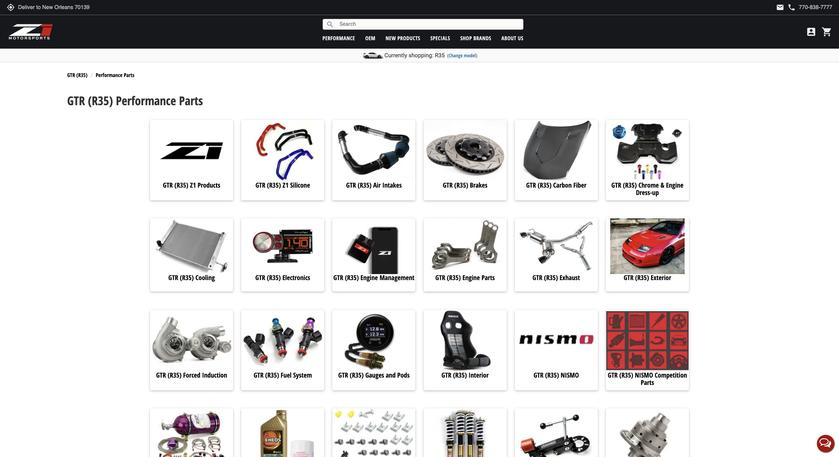 Task type: locate. For each thing, give the bounding box(es) containing it.
account_box link
[[805, 26, 819, 37]]

(r35)
[[76, 71, 88, 79], [88, 92, 113, 109], [175, 180, 188, 190], [267, 180, 281, 190], [358, 180, 372, 190], [454, 180, 468, 190], [538, 180, 552, 190], [623, 180, 637, 190], [180, 273, 194, 282], [267, 273, 281, 282], [345, 273, 359, 282], [447, 273, 461, 282], [544, 273, 558, 282], [635, 273, 649, 282], [168, 370, 182, 379], [265, 370, 279, 379], [350, 370, 364, 379], [453, 370, 467, 379], [545, 370, 559, 379], [620, 370, 633, 379]]

gtr (r35) gauges and pods
[[338, 370, 410, 379]]

0 horizontal spatial z1
[[190, 180, 196, 190]]

gtr for gtr (r35) chrome & engine dress-up
[[612, 180, 621, 190]]

0 vertical spatial performance
[[96, 71, 122, 79]]

z1
[[190, 180, 196, 190], [283, 180, 289, 190]]

interior
[[469, 370, 489, 379]]

my_location
[[7, 3, 15, 11]]

shop
[[460, 34, 472, 42]]

z1 inside gtr (r35) z1 products link
[[190, 180, 196, 190]]

mail link
[[776, 3, 785, 11]]

gtr for gtr (r35) air intakes
[[346, 180, 356, 190]]

silicone
[[290, 180, 310, 190]]

gtr (r35) air intakes
[[346, 180, 402, 190]]

gtr (r35) engine parts
[[436, 273, 495, 282]]

phone
[[788, 3, 796, 11]]

gtr (r35) exhaust link
[[515, 273, 598, 285]]

(r35) inside "link"
[[635, 273, 649, 282]]

gtr (r35) exhaust
[[533, 273, 580, 282]]

shopping:
[[409, 52, 434, 59]]

chrome
[[639, 180, 659, 190]]

(r35) for gtr (r35) air intakes
[[358, 180, 372, 190]]

gtr (r35) z1 silicone
[[256, 180, 310, 190]]

2 horizontal spatial engine
[[666, 180, 684, 190]]

gtr inside the gtr (r35) chrome & engine dress-up
[[612, 180, 621, 190]]

&
[[661, 180, 665, 190]]

pods
[[397, 370, 410, 379]]

z1 for products
[[190, 180, 196, 190]]

gtr (r35) engine parts link
[[424, 273, 507, 285]]

gtr (r35) gauges and pods link
[[333, 370, 416, 383]]

(r35) for gtr (r35) engine parts
[[447, 273, 461, 282]]

gtr inside "gtr (r35) nismo competition parts"
[[608, 370, 618, 379]]

(change
[[447, 52, 463, 59]]

gtr for gtr (r35) engine management
[[334, 273, 343, 282]]

up
[[652, 188, 659, 197]]

engine
[[666, 180, 684, 190], [361, 273, 378, 282], [463, 273, 480, 282]]

1 nismo from the left
[[561, 370, 579, 379]]

1 horizontal spatial engine
[[463, 273, 480, 282]]

(r35) for gtr (r35) engine management
[[345, 273, 359, 282]]

gtr (r35) link
[[67, 71, 88, 79]]

z1 left the silicone
[[283, 180, 289, 190]]

gauges
[[365, 370, 384, 379]]

new
[[386, 34, 396, 42]]

gtr for gtr (r35) z1 products
[[163, 180, 173, 190]]

fiber
[[574, 180, 587, 190]]

gtr (r35) z1 products link
[[150, 180, 233, 193]]

shop brands link
[[460, 34, 491, 42]]

gtr for gtr (r35) engine parts
[[436, 273, 445, 282]]

system
[[293, 370, 312, 379]]

gtr for gtr (r35) z1 silicone
[[256, 180, 265, 190]]

engine for gtr (r35) engine parts
[[463, 273, 480, 282]]

forced
[[183, 370, 200, 379]]

about us
[[502, 34, 524, 42]]

phone link
[[788, 3, 833, 11]]

gtr (r35) cooling
[[168, 273, 215, 282]]

gtr (r35) forced induction link
[[150, 370, 233, 383]]

(r35) inside the gtr (r35) chrome & engine dress-up
[[623, 180, 637, 190]]

(r35) for gtr (r35) forced induction
[[168, 370, 182, 379]]

management
[[380, 273, 415, 282]]

performance parts
[[96, 71, 134, 79]]

products
[[398, 34, 420, 42]]

exterior
[[651, 273, 671, 282]]

Search search field
[[334, 19, 523, 29]]

new products link
[[386, 34, 420, 42]]

electronics
[[283, 273, 310, 282]]

nismo for gtr (r35) nismo competition parts
[[635, 370, 653, 379]]

gtr for gtr (r35) nismo competition parts
[[608, 370, 618, 379]]

gtr for gtr (r35) fuel system
[[254, 370, 264, 379]]

(r35) inside "gtr (r35) nismo competition parts"
[[620, 370, 633, 379]]

(r35) for gtr (r35) gauges and pods
[[350, 370, 364, 379]]

performance
[[323, 34, 355, 42]]

gtr inside "link"
[[624, 273, 634, 282]]

nismo inside "gtr (r35) nismo competition parts"
[[635, 370, 653, 379]]

account_box
[[806, 26, 817, 37]]

model)
[[464, 52, 478, 59]]

nismo
[[561, 370, 579, 379], [635, 370, 653, 379]]

(r35) for gtr (r35) nismo competition parts
[[620, 370, 633, 379]]

1 horizontal spatial nismo
[[635, 370, 653, 379]]

performance
[[96, 71, 122, 79], [116, 92, 176, 109]]

gtr (r35) electronics
[[255, 273, 310, 282]]

gtr (r35) electronics link
[[241, 273, 324, 285]]

0 horizontal spatial engine
[[361, 273, 378, 282]]

z1 left products
[[190, 180, 196, 190]]

shop brands
[[460, 34, 491, 42]]

and
[[386, 370, 396, 379]]

exhaust
[[560, 273, 580, 282]]

2 z1 from the left
[[283, 180, 289, 190]]

gtr (r35) cooling link
[[150, 273, 233, 285]]

mail phone
[[776, 3, 796, 11]]

z1 inside gtr (r35) z1 silicone link
[[283, 180, 289, 190]]

nismo for gtr (r35) nismo
[[561, 370, 579, 379]]

gtr for gtr (r35) electronics
[[255, 273, 265, 282]]

gtr (r35) brakes
[[443, 180, 488, 190]]

1 z1 from the left
[[190, 180, 196, 190]]

gtr (r35) chrome & engine dress-up
[[612, 180, 684, 197]]

gtr for gtr (r35) gauges and pods
[[338, 370, 348, 379]]

specials link
[[431, 34, 450, 42]]

gtr for gtr (r35) interior
[[442, 370, 452, 379]]

gtr
[[67, 71, 75, 79], [67, 92, 85, 109], [163, 180, 173, 190], [256, 180, 265, 190], [346, 180, 356, 190], [443, 180, 453, 190], [526, 180, 536, 190], [612, 180, 621, 190], [168, 273, 178, 282], [255, 273, 265, 282], [334, 273, 343, 282], [436, 273, 445, 282], [533, 273, 543, 282], [624, 273, 634, 282], [156, 370, 166, 379], [254, 370, 264, 379], [338, 370, 348, 379], [442, 370, 452, 379], [534, 370, 544, 379], [608, 370, 618, 379]]

1 horizontal spatial z1
[[283, 180, 289, 190]]

gtr for gtr (r35) carbon fiber
[[526, 180, 536, 190]]

fuel
[[281, 370, 292, 379]]

gtr (r35) air intakes link
[[333, 180, 416, 193]]

gtr for gtr (r35) performance parts
[[67, 92, 85, 109]]

(r35) for gtr (r35) interior
[[453, 370, 467, 379]]

2 nismo from the left
[[635, 370, 653, 379]]

gtr (r35) exterior
[[624, 273, 671, 282]]

gtr for gtr (r35) forced induction
[[156, 370, 166, 379]]

0 horizontal spatial nismo
[[561, 370, 579, 379]]

gtr for gtr (r35) brakes
[[443, 180, 453, 190]]

parts
[[124, 71, 134, 79], [179, 92, 203, 109], [482, 273, 495, 282], [641, 378, 654, 387]]

gtr (r35)
[[67, 71, 88, 79]]

currently
[[385, 52, 407, 59]]



Task type: vqa. For each thing, say whether or not it's contained in the screenshot.
(R35) corresponding to GTR (R35) Exterior
yes



Task type: describe. For each thing, give the bounding box(es) containing it.
(r35) for gtr (r35) z1 products
[[175, 180, 188, 190]]

engine inside the gtr (r35) chrome & engine dress-up
[[666, 180, 684, 190]]

competition
[[655, 370, 687, 379]]

new products
[[386, 34, 420, 42]]

engine for gtr (r35) engine management
[[361, 273, 378, 282]]

r35
[[435, 52, 445, 59]]

gtr (r35) z1 products
[[163, 180, 220, 190]]

gtr (r35) interior
[[442, 370, 489, 379]]

shopping_cart link
[[820, 26, 833, 37]]

search
[[326, 20, 334, 28]]

gtr (r35) nismo competition parts
[[608, 370, 687, 387]]

parts inside the gtr (r35) engine parts link
[[482, 273, 495, 282]]

gtr (r35) nismo competition parts link
[[606, 370, 689, 387]]

parts inside "gtr (r35) nismo competition parts"
[[641, 378, 654, 387]]

air
[[373, 180, 381, 190]]

gtr (r35) fuel system
[[254, 370, 312, 379]]

products
[[198, 180, 220, 190]]

(r35) for gtr (r35) cooling
[[180, 273, 194, 282]]

brands
[[474, 34, 491, 42]]

gtr (r35) nismo link
[[515, 370, 598, 383]]

intakes
[[382, 180, 402, 190]]

cooling
[[196, 273, 215, 282]]

performance parts link
[[96, 71, 134, 79]]

z1 motorsports logo image
[[8, 23, 53, 40]]

specials
[[431, 34, 450, 42]]

gtr (r35) fuel system link
[[241, 370, 324, 383]]

performance link
[[323, 34, 355, 42]]

gtr for gtr (r35) exhaust
[[533, 273, 543, 282]]

(r35) for gtr (r35) nismo
[[545, 370, 559, 379]]

carbon
[[553, 180, 572, 190]]

about us link
[[502, 34, 524, 42]]

1 vertical spatial performance
[[116, 92, 176, 109]]

gtr (r35) forced induction
[[156, 370, 227, 379]]

currently shopping: r35 (change model)
[[385, 52, 478, 59]]

(r35) for gtr (r35) performance parts
[[88, 92, 113, 109]]

(r35) for gtr (r35) exterior
[[635, 273, 649, 282]]

induction
[[202, 370, 227, 379]]

gtr for gtr (r35) exterior
[[624, 273, 634, 282]]

shopping_cart
[[822, 26, 833, 37]]

about
[[502, 34, 517, 42]]

gtr for gtr (r35) cooling
[[168, 273, 178, 282]]

(change model) link
[[447, 52, 478, 59]]

(r35) for gtr (r35) carbon fiber
[[538, 180, 552, 190]]

gtr (r35) brakes link
[[424, 180, 507, 193]]

(r35) for gtr (r35) electronics
[[267, 273, 281, 282]]

gtr (r35) engine management
[[334, 273, 415, 282]]

gtr for gtr (r35) nismo
[[534, 370, 544, 379]]

gtr (r35) nismo
[[534, 370, 579, 379]]

gtr for gtr (r35)
[[67, 71, 75, 79]]

(r35) for gtr (r35) fuel system
[[265, 370, 279, 379]]

(r35) for gtr (r35) exhaust
[[544, 273, 558, 282]]

oem
[[365, 34, 376, 42]]

gtr (r35) performance parts
[[67, 92, 203, 109]]

z1 for silicone
[[283, 180, 289, 190]]

gtr (r35) exterior link
[[606, 273, 689, 285]]

brakes
[[470, 180, 488, 190]]

(r35) for gtr (r35) brakes
[[454, 180, 468, 190]]

(r35) for gtr (r35) chrome & engine dress-up
[[623, 180, 637, 190]]

mail
[[776, 3, 785, 11]]

(r35) for gtr (r35) z1 silicone
[[267, 180, 281, 190]]

gtr (r35) interior link
[[424, 370, 507, 383]]

gtr (r35) engine management link
[[333, 273, 416, 285]]

gtr (r35) z1 silicone link
[[241, 180, 324, 193]]

gtr (r35) carbon fiber
[[526, 180, 587, 190]]

us
[[518, 34, 524, 42]]

gtr (r35) chrome & engine dress-up link
[[606, 180, 689, 197]]

oem link
[[365, 34, 376, 42]]

(r35) for gtr (r35)
[[76, 71, 88, 79]]

gtr (r35) carbon fiber link
[[515, 180, 598, 193]]

dress-
[[636, 188, 652, 197]]



